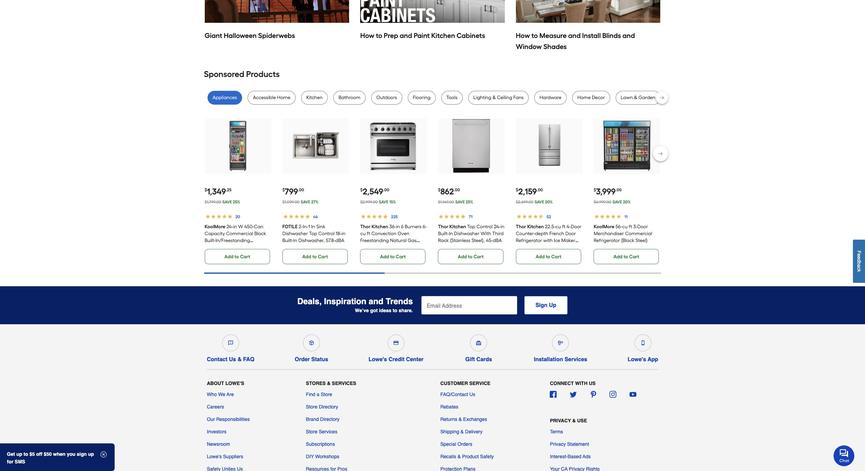 Task type: vqa. For each thing, say whether or not it's contained in the screenshot.


Task type: describe. For each thing, give the bounding box(es) containing it.
lowe's suppliers link
[[207, 453, 243, 460]]

how to prep and paint kitchen cabinets
[[360, 31, 485, 40]]

cart for 799
[[318, 254, 328, 260]]

$ 2,159 .00
[[516, 186, 543, 196]]

us
[[589, 381, 596, 386]]

862 list item
[[438, 118, 505, 264]]

1 up from the left
[[16, 451, 22, 457]]

brand directory
[[306, 417, 340, 422]]

cards
[[476, 356, 492, 363]]

thor kitchen for 862
[[438, 224, 466, 230]]

sign
[[536, 302, 548, 308]]

who we are
[[207, 392, 234, 397]]

0 vertical spatial store
[[321, 392, 332, 397]]

& for lighting & ceiling fans
[[493, 94, 496, 100]]

save for 1,349
[[222, 199, 232, 204]]

faq/contact us
[[440, 392, 475, 397]]

directory for brand directory
[[320, 417, 340, 422]]

our
[[207, 417, 215, 422]]

responsibilities
[[216, 417, 250, 422]]

connect
[[550, 381, 574, 386]]

$ 1,349 .25
[[205, 186, 232, 196]]

services for store services
[[319, 429, 337, 435]]

cu for 3,999
[[622, 224, 628, 230]]

$ for 3,999
[[594, 187, 596, 192]]

d
[[857, 259, 862, 262]]

how to measure and install blinds and window shades
[[516, 31, 635, 51]]

$ 3,999 .00
[[594, 186, 622, 196]]

to inside deals, inspiration and trends we've got ideas to share.
[[393, 308, 397, 313]]

15%
[[389, 199, 396, 204]]

$2,699.00 save 20%
[[516, 199, 553, 204]]

add for 2,159
[[536, 254, 545, 260]]

to inside 1,349 list item
[[235, 254, 239, 260]]

in inside top control 24-in built-in dishwasher with third rack (stainless steel), 45-dba
[[501, 224, 504, 230]]

in inside the "2-in-1 in sink dishwasher top control 18-in built-in dishwasher, 57.8-dba"
[[342, 231, 345, 236]]

interest-
[[550, 454, 568, 459]]

how to prep and paint kitchen cabinets link
[[360, 0, 505, 41]]

find a store
[[306, 392, 332, 397]]

instagram image
[[610, 391, 617, 398]]

gas
[[408, 237, 417, 243]]

to inside how to measure and install blinds and window shades
[[532, 31, 538, 40]]

commercial for 1,349
[[226, 231, 253, 236]]

suppliers
[[223, 454, 243, 459]]

f e e d b a c k
[[857, 251, 862, 272]]

credit card image
[[394, 340, 399, 345]]

refrigerator inside 22.5-cu ft 4-door counter-depth french door refrigerator with ice maker (stainless steel) energy star
[[516, 237, 542, 243]]

privacy statement link
[[550, 441, 589, 448]]

799
[[285, 186, 298, 196]]

with inside 22.5-cu ft 4-door counter-depth french door refrigerator with ice maker (stainless steel) energy star
[[543, 237, 553, 243]]

$5
[[29, 451, 35, 457]]

2,159 list item
[[516, 118, 583, 264]]

add for 3,999
[[614, 254, 623, 260]]

2 home from the left
[[577, 94, 591, 100]]

$50
[[44, 451, 52, 457]]

add to cart for 2,549
[[380, 254, 406, 260]]

diy workshops link
[[306, 453, 339, 460]]

add for 1,349
[[224, 254, 233, 260]]

subscriptions
[[306, 441, 335, 447]]

tools
[[446, 94, 458, 100]]

2-in-1 in sink dishwasher top control 18-in built-in dishwasher, 57.8-dba
[[282, 224, 345, 243]]

thor kitchen for 2,159
[[516, 224, 544, 230]]

add for 862
[[458, 254, 467, 260]]

cabinets
[[457, 31, 485, 40]]

lawn
[[621, 94, 633, 100]]

$1,149.00 save 25%
[[438, 199, 473, 204]]

giant halloween spiderwebs link
[[205, 0, 349, 41]]

order status
[[295, 356, 328, 363]]

lowe's suppliers
[[207, 454, 243, 459]]

contact us & faq
[[207, 356, 254, 363]]

ft for 2,159
[[562, 224, 566, 230]]

bathroom
[[339, 94, 360, 100]]

diy workshops
[[306, 454, 339, 459]]

black
[[254, 231, 266, 236]]

and right blinds
[[623, 31, 635, 40]]

to inside 2,159 list item
[[546, 254, 550, 260]]

decor
[[592, 94, 605, 100]]

privacy for privacy & use
[[550, 418, 571, 423]]

special orders link
[[440, 441, 472, 448]]

add to cart link for 2,549
[[360, 249, 426, 264]]

thor kitchen for 2,549
[[360, 224, 388, 230]]

add to cart for 799
[[302, 254, 328, 260]]

$2,699.00
[[516, 199, 534, 204]]

stores & services
[[306, 381, 356, 386]]

store services link
[[306, 428, 337, 435]]

kitchen for 2,159
[[527, 224, 544, 230]]

to inside 3,999 list item
[[624, 254, 628, 260]]

blinds
[[602, 31, 621, 40]]

1 vertical spatial a
[[317, 392, 319, 397]]

in inside top control 24-in built-in dishwasher with third rack (stainless steel), 45-dba
[[449, 231, 453, 236]]

can
[[254, 224, 263, 230]]

terms
[[550, 429, 563, 435]]

top control 24-in built-in dishwasher with third rack (stainless steel), 45-dba
[[438, 224, 504, 243]]

$ for 2,159
[[516, 187, 518, 192]]

lowe's for lowe's suppliers
[[207, 454, 222, 459]]

sign up form
[[421, 296, 568, 315]]

order
[[295, 356, 310, 363]]

top inside the "2-in-1 in sink dishwasher top control 18-in built-in dishwasher, 57.8-dba"
[[309, 231, 317, 236]]

(stainless inside top control 24-in built-in dishwasher with third rack (stainless steel), 45-dba
[[450, 237, 471, 243]]

interest-based ads
[[550, 454, 591, 459]]

burners
[[405, 224, 422, 230]]

$ for 799
[[282, 187, 285, 192]]

cart for 2,549
[[396, 254, 406, 260]]

add to cart link for 3,999
[[594, 249, 659, 264]]

kitchen for 862
[[449, 224, 466, 230]]

how for how to prep and paint kitchen cabinets
[[360, 31, 374, 40]]

25% for 862
[[466, 199, 473, 204]]

in inside 36-in 6 burners 6- cu ft convection oven freestanding natural gas range (stainless steel)
[[396, 224, 400, 230]]

trends
[[386, 297, 413, 306]]

add to cart for 862
[[458, 254, 484, 260]]

door inside '24-in w 450-can capacity commercial black built-in/freestanding beverage refrigerator with glass door'
[[218, 251, 228, 257]]

in/freestanding
[[216, 237, 250, 243]]

when
[[53, 451, 65, 457]]

lowe's up are
[[225, 381, 244, 386]]

to left "prep"
[[376, 31, 382, 40]]

27%
[[311, 199, 318, 204]]

merchandiser
[[594, 231, 624, 236]]

$2,999.00 save 15%
[[360, 199, 396, 204]]

about lowe's
[[207, 381, 244, 386]]

& for shipping & delivery
[[461, 429, 464, 435]]

& left the faq
[[238, 356, 242, 363]]

door up maker
[[571, 224, 582, 230]]

dba inside top control 24-in built-in dishwasher with third rack (stainless steel), 45-dba
[[493, 237, 502, 243]]

energy
[[551, 244, 569, 250]]

sponsored products
[[204, 69, 280, 79]]

privacy & use
[[550, 418, 587, 423]]

with
[[481, 231, 491, 236]]

control inside top control 24-in built-in dishwasher with third rack (stainless steel), 45-dba
[[477, 224, 493, 230]]

returns & exchanges link
[[440, 416, 487, 423]]

we've
[[355, 308, 369, 313]]

save for 799
[[301, 199, 310, 204]]

window
[[516, 42, 542, 51]]

b
[[857, 262, 862, 264]]

installation services
[[534, 356, 587, 363]]

giant
[[205, 31, 222, 40]]

lowe's credit center link
[[369, 331, 424, 363]]

us for contact
[[229, 356, 236, 363]]

sponsored
[[204, 69, 244, 79]]

cart for 862
[[474, 254, 484, 260]]

to inside 2,549 'list item'
[[390, 254, 395, 260]]

lighting & ceiling fans
[[473, 94, 524, 100]]

2 vertical spatial in
[[293, 237, 297, 243]]

our responsibilities
[[207, 417, 250, 422]]

app
[[648, 356, 658, 363]]

contact
[[207, 356, 227, 363]]

$4,999.00
[[594, 199, 611, 204]]

control inside the "2-in-1 in sink dishwasher top control 18-in built-in dishwasher, 57.8-dba"
[[318, 231, 335, 236]]

$1,149.00
[[438, 199, 454, 204]]

us for faq/contact
[[469, 392, 475, 397]]

cart for 2,159
[[551, 254, 562, 260]]

contact us & faq link
[[207, 331, 254, 363]]

Email Address email field
[[421, 296, 517, 315]]

a inside button
[[857, 264, 862, 267]]

thor kitchen top control 24-in built-in dishwasher with third rack (stainless steel), 45-dba image
[[445, 119, 498, 173]]

ft for 3,999
[[629, 224, 632, 230]]

facebook image
[[550, 391, 557, 398]]

pickup image
[[309, 340, 314, 345]]

& for stores & services
[[327, 381, 331, 386]]

& for returns & exchanges
[[459, 417, 462, 422]]

gift cards link
[[464, 331, 494, 363]]

2,159
[[518, 186, 537, 196]]

top inside top control 24-in built-in dishwasher with third rack (stainless steel), 45-dba
[[467, 224, 475, 230]]

door down 4-
[[565, 231, 576, 236]]

glass
[[205, 251, 217, 257]]

in inside '24-in w 450-can capacity commercial black built-in/freestanding beverage refrigerator with glass door'
[[233, 224, 237, 230]]

6-
[[423, 224, 427, 230]]

.00 for 3,999
[[616, 187, 622, 192]]

installation
[[534, 356, 563, 363]]

status
[[311, 356, 328, 363]]

24- inside '24-in w 450-can capacity commercial black built-in/freestanding beverage refrigerator with glass door'
[[226, 224, 233, 230]]

service
[[469, 381, 490, 386]]

freestanding
[[360, 237, 389, 243]]



Task type: locate. For each thing, give the bounding box(es) containing it.
1 horizontal spatial ft
[[562, 224, 566, 230]]

built- inside top control 24-in built-in dishwasher with third rack (stainless steel), 45-dba
[[438, 231, 449, 236]]

you
[[67, 451, 75, 457]]

1 horizontal spatial refrigerator
[[516, 237, 542, 243]]

steel) inside 36-in 6 burners 6- cu ft convection oven freestanding natural gas range (stainless steel)
[[397, 244, 409, 250]]

1 vertical spatial with
[[254, 244, 263, 250]]

1 horizontal spatial koolmore
[[594, 224, 615, 230]]

6
[[401, 224, 404, 230]]

to down 22.5-cu ft 4-door counter-depth french door refrigerator with ice maker (stainless steel) energy star
[[546, 254, 550, 260]]

recalls & product safety
[[440, 454, 494, 459]]

450-
[[244, 224, 254, 230]]

add inside 1,349 list item
[[224, 254, 233, 260]]

save inside 2,159 list item
[[535, 199, 544, 204]]

privacy statement
[[550, 441, 589, 447]]

home right accessible
[[277, 94, 290, 100]]

thor up freestanding
[[360, 224, 371, 230]]

thor for 2,549
[[360, 224, 371, 230]]

steel) inside 56-cu ft 3-door merchandiser commercial refrigerator (black steel)
[[636, 237, 648, 243]]

add to cart for 2,159
[[536, 254, 562, 260]]

6 add to cart from the left
[[614, 254, 639, 260]]

ads
[[583, 454, 591, 459]]

thor kitchen inside 2,549 'list item'
[[360, 224, 388, 230]]

star
[[570, 244, 581, 250]]

kitchen inside 2,549 'list item'
[[372, 224, 388, 230]]

kitchen
[[431, 31, 455, 40], [306, 94, 323, 100], [372, 224, 388, 230], [449, 224, 466, 230], [527, 224, 544, 230]]

3 add to cart link from the left
[[360, 249, 426, 264]]

1 privacy from the top
[[550, 418, 571, 423]]

lowe's for lowe's app
[[628, 356, 646, 363]]

cu for 2,159
[[556, 224, 561, 230]]

cart down in/freestanding
[[240, 254, 250, 260]]

control
[[477, 224, 493, 230], [318, 231, 335, 236]]

3 thor kitchen from the left
[[516, 224, 544, 230]]

to down dishwasher,
[[312, 254, 317, 260]]

directory down store directory link
[[320, 417, 340, 422]]

1 commercial from the left
[[226, 231, 253, 236]]

commercial inside 56-cu ft 3-door merchandiser commercial refrigerator (black steel)
[[625, 231, 652, 236]]

1 dba from the left
[[335, 237, 344, 243]]

0 horizontal spatial koolmore
[[205, 224, 225, 230]]

22.5-cu ft 4-door counter-depth french door refrigerator with ice maker (stainless steel) energy star
[[516, 224, 582, 250]]

5 add to cart link from the left
[[516, 249, 581, 264]]

koolmore for 1,349
[[205, 224, 225, 230]]

lowe's
[[369, 356, 387, 363], [628, 356, 646, 363], [225, 381, 244, 386], [207, 454, 222, 459]]

faq/contact
[[440, 392, 468, 397]]

1 add to cart from the left
[[224, 254, 250, 260]]

2 thor kitchen from the left
[[438, 224, 466, 230]]

add to cart link down ice
[[516, 249, 581, 264]]

1 horizontal spatial how
[[516, 31, 530, 40]]

1 horizontal spatial (stainless
[[450, 237, 471, 243]]

1 vertical spatial privacy
[[550, 441, 566, 447]]

& right recalls
[[458, 454, 461, 459]]

with inside '24-in w 450-can capacity commercial black built-in/freestanding beverage refrigerator with glass door'
[[254, 244, 263, 250]]

center
[[406, 356, 424, 363]]

refrigerator inside '24-in w 450-can capacity commercial black built-in/freestanding beverage refrigerator with glass door'
[[227, 244, 253, 250]]

maker
[[561, 237, 575, 243]]

how inside how to measure and install blinds and window shades
[[516, 31, 530, 40]]

0 vertical spatial control
[[477, 224, 493, 230]]

directory for store directory
[[319, 404, 338, 410]]

add inside 799 'list item'
[[302, 254, 311, 260]]

cart inside 3,999 list item
[[629, 254, 639, 260]]

2 horizontal spatial thor kitchen
[[516, 224, 544, 230]]

dishwasher inside top control 24-in built-in dishwasher with third rack (stainless steel), 45-dba
[[454, 231, 480, 236]]

1 horizontal spatial built-
[[282, 237, 293, 243]]

add to cart down (black
[[614, 254, 639, 260]]

commercial down 3-
[[625, 231, 652, 236]]

steel) inside 22.5-cu ft 4-door counter-depth french door refrigerator with ice maker (stainless steel) energy star
[[538, 244, 550, 250]]

1 home from the left
[[277, 94, 290, 100]]

add to cart link down in/freestanding
[[205, 249, 270, 264]]

dishwasher inside the "2-in-1 in sink dishwasher top control 18-in built-in dishwasher, 57.8-dba"
[[282, 231, 308, 236]]

order status link
[[295, 331, 328, 363]]

4 add from the left
[[458, 254, 467, 260]]

connect with us
[[550, 381, 596, 386]]

1 24- from the left
[[226, 224, 233, 230]]

dishwasher down fotile
[[282, 231, 308, 236]]

built- inside '24-in w 450-can capacity commercial black built-in/freestanding beverage refrigerator with glass door'
[[205, 237, 216, 243]]

1,349 list item
[[205, 118, 271, 264]]

5 $ from the left
[[516, 187, 518, 192]]

a up k
[[857, 264, 862, 267]]

$ inside "$ 799 .00"
[[282, 187, 285, 192]]

koolmore up capacity at the left of the page
[[205, 224, 225, 230]]

2 add to cart from the left
[[302, 254, 328, 260]]

cu inside 22.5-cu ft 4-door counter-depth french door refrigerator with ice maker (stainless steel) energy star
[[556, 224, 561, 230]]

our responsibilities link
[[207, 416, 250, 423]]

with left ice
[[543, 237, 553, 243]]

2 horizontal spatial in
[[449, 231, 453, 236]]

.00 inside $ 862 .00
[[454, 187, 460, 192]]

to inside 799 'list item'
[[312, 254, 317, 260]]

newsroom link
[[207, 441, 230, 448]]

refrigerator inside 56-cu ft 3-door merchandiser commercial refrigerator (black steel)
[[594, 237, 620, 243]]

lawn & garden
[[621, 94, 655, 100]]

$ up $2,699.00
[[516, 187, 518, 192]]

us
[[229, 356, 236, 363], [469, 392, 475, 397]]

cu up freestanding
[[360, 231, 366, 236]]

cu
[[556, 224, 561, 230], [622, 224, 628, 230], [360, 231, 366, 236]]

1 horizontal spatial top
[[467, 224, 475, 230]]

1 horizontal spatial dishwasher
[[454, 231, 480, 236]]

2 dishwasher from the left
[[454, 231, 480, 236]]

privacy up the interest-
[[550, 441, 566, 447]]

add to cart link for 1,349
[[205, 249, 270, 264]]

e
[[857, 254, 862, 256], [857, 256, 862, 259]]

how
[[360, 31, 374, 40], [516, 31, 530, 40]]

customer care image
[[228, 340, 233, 345]]

2 add to cart link from the left
[[282, 249, 348, 264]]

1 horizontal spatial home
[[577, 94, 591, 100]]

20% for 3,999
[[623, 199, 631, 204]]

0 horizontal spatial top
[[309, 231, 317, 236]]

2 up from the left
[[88, 451, 94, 457]]

1 horizontal spatial commercial
[[625, 231, 652, 236]]

.00 for 862
[[454, 187, 460, 192]]

in-
[[303, 224, 308, 230]]

0 horizontal spatial dishwasher
[[282, 231, 308, 236]]

steel) down depth
[[538, 244, 550, 250]]

statement
[[567, 441, 589, 447]]

thor kitchen up rack
[[438, 224, 466, 230]]

2 save from the left
[[301, 199, 310, 204]]

1 vertical spatial store
[[306, 404, 318, 410]]

(stainless for 2,549
[[376, 244, 396, 250]]

$ inside $ 2,549 .00
[[360, 187, 363, 192]]

spiderwebs
[[258, 31, 295, 40]]

5 .00 from the left
[[616, 187, 622, 192]]

6 add from the left
[[614, 254, 623, 260]]

chat invite button image
[[834, 445, 855, 466]]

2 20% from the left
[[623, 199, 631, 204]]

directory
[[319, 404, 338, 410], [320, 417, 340, 422]]

thor up rack
[[438, 224, 448, 230]]

4-
[[567, 224, 571, 230]]

add to cart link for 799
[[282, 249, 348, 264]]

thor for 862
[[438, 224, 448, 230]]

cart down steel),
[[474, 254, 484, 260]]

commercial inside '24-in w 450-can capacity commercial black built-in/freestanding beverage refrigerator with glass door'
[[226, 231, 253, 236]]

0 vertical spatial a
[[857, 264, 862, 267]]

add to cart down in/freestanding
[[224, 254, 250, 260]]

add inside 2,549 'list item'
[[380, 254, 389, 260]]

.00 up $4,999.00 save 20% at top
[[616, 187, 622, 192]]

save inside 799 'list item'
[[301, 199, 310, 204]]

$ inside $ 1,349 .25
[[205, 187, 207, 192]]

.00 up $2,699.00 save 20%
[[537, 187, 543, 192]]

4 save from the left
[[455, 199, 465, 204]]

3 add to cart from the left
[[380, 254, 406, 260]]

2,549 list item
[[360, 118, 427, 264]]

dba inside the "2-in-1 in sink dishwasher top control 18-in built-in dishwasher, 57.8-dba"
[[335, 237, 344, 243]]

2 horizontal spatial built-
[[438, 231, 449, 236]]

store for services
[[306, 429, 318, 435]]

save down $ 3,999 .00
[[613, 199, 622, 204]]

add down (black
[[614, 254, 623, 260]]

up right sign
[[88, 451, 94, 457]]

20% for 2,159
[[545, 199, 553, 204]]

install
[[582, 31, 601, 40]]

save for 862
[[455, 199, 465, 204]]

2 horizontal spatial cu
[[622, 224, 628, 230]]

2 add from the left
[[302, 254, 311, 260]]

2,549
[[363, 186, 383, 196]]

to inside get up to $5 off $50 when you sign up for sms
[[24, 451, 28, 457]]

thor kitchen 36-in 6 burners 6-cu ft convection oven freestanding natural gas range (stainless steel) image
[[367, 119, 420, 173]]

4 add to cart from the left
[[458, 254, 484, 260]]

$ for 2,549
[[360, 187, 363, 192]]

fotile 2-in-1 in sink dishwasher top control 18-in built-in dishwasher, 57.8-dba image
[[289, 119, 343, 173]]

oven
[[398, 231, 409, 236]]

how for how to measure and install blinds and window shades
[[516, 31, 530, 40]]

1 horizontal spatial cu
[[556, 224, 561, 230]]

with down black
[[254, 244, 263, 250]]

kitchen inside 2,159 list item
[[527, 224, 544, 230]]

1 thor from the left
[[360, 224, 371, 230]]

youtube image
[[630, 391, 636, 398]]

& left the use
[[572, 418, 576, 423]]

1 koolmore from the left
[[205, 224, 225, 230]]

1 horizontal spatial 20%
[[623, 199, 631, 204]]

5 save from the left
[[535, 199, 544, 204]]

& for recalls & product safety
[[458, 454, 461, 459]]

$4,999.00 save 20%
[[594, 199, 631, 204]]

range
[[360, 244, 375, 250]]

to left $5
[[24, 451, 28, 457]]

door
[[571, 224, 582, 230], [638, 224, 648, 230], [565, 231, 576, 236], [218, 251, 228, 257]]

cu inside 36-in 6 burners 6- cu ft convection oven freestanding natural gas range (stainless steel)
[[360, 231, 366, 236]]

1 cart from the left
[[240, 254, 250, 260]]

1 horizontal spatial thor
[[438, 224, 448, 230]]

add for 2,549
[[380, 254, 389, 260]]

cart for 1,349
[[240, 254, 250, 260]]

cart inside 2,549 'list item'
[[396, 254, 406, 260]]

door down beverage
[[218, 251, 228, 257]]

& right stores
[[327, 381, 331, 386]]

0 vertical spatial us
[[229, 356, 236, 363]]

save for 2,159
[[535, 199, 544, 204]]

save inside 862 list item
[[455, 199, 465, 204]]

2 25% from the left
[[466, 199, 473, 204]]

6 $ from the left
[[594, 187, 596, 192]]

lowe's app link
[[628, 331, 658, 363]]

.00 up $2,999.00 save 15%
[[383, 187, 389, 192]]

4 cart from the left
[[474, 254, 484, 260]]

$ for 862
[[438, 187, 441, 192]]

0 horizontal spatial (stainless
[[376, 244, 396, 250]]

0 horizontal spatial in
[[293, 237, 297, 243]]

ft up freestanding
[[367, 231, 370, 236]]

.00 inside $ 3,999 .00
[[616, 187, 622, 192]]

1 add to cart link from the left
[[205, 249, 270, 264]]

exchanges
[[463, 417, 487, 422]]

0 horizontal spatial refrigerator
[[227, 244, 253, 250]]

$ inside $ 862 .00
[[438, 187, 441, 192]]

cart inside 2,159 list item
[[551, 254, 562, 260]]

add down top control 24-in built-in dishwasher with third rack (stainless steel), 45-dba
[[458, 254, 467, 260]]

3 add from the left
[[380, 254, 389, 260]]

save
[[222, 199, 232, 204], [301, 199, 310, 204], [379, 199, 388, 204], [455, 199, 465, 204], [535, 199, 544, 204], [613, 199, 622, 204]]

3 thor from the left
[[516, 224, 526, 230]]

.00 for 2,159
[[537, 187, 543, 192]]

1 save from the left
[[222, 199, 232, 204]]

ft inside 56-cu ft 3-door merchandiser commercial refrigerator (black steel)
[[629, 224, 632, 230]]

built- inside the "2-in-1 in sink dishwasher top control 18-in built-in dishwasher, 57.8-dba"
[[282, 237, 293, 243]]

1 horizontal spatial dba
[[493, 237, 502, 243]]

1 horizontal spatial a
[[857, 264, 862, 267]]

2 vertical spatial services
[[319, 429, 337, 435]]

$ up $1,099.00
[[282, 187, 285, 192]]

add for 799
[[302, 254, 311, 260]]

2 .00 from the left
[[383, 187, 389, 192]]

top up dishwasher,
[[309, 231, 317, 236]]

2 e from the top
[[857, 256, 862, 259]]

2 commercial from the left
[[625, 231, 652, 236]]

built- up rack
[[438, 231, 449, 236]]

0 horizontal spatial with
[[254, 244, 263, 250]]

how to measure and install blinds and window shades link
[[516, 0, 661, 52]]

koolmore inside 1,349 list item
[[205, 224, 225, 230]]

4 add to cart link from the left
[[438, 249, 503, 264]]

inspiration
[[324, 297, 366, 306]]

investors
[[207, 429, 227, 435]]

add to cart down natural
[[380, 254, 406, 260]]

save left 15%
[[379, 199, 388, 204]]

& for privacy & use
[[572, 418, 576, 423]]

(stainless
[[450, 237, 471, 243], [376, 244, 396, 250], [516, 244, 536, 250]]

save down .25
[[222, 199, 232, 204]]

1 horizontal spatial thor kitchen
[[438, 224, 466, 230]]

store
[[321, 392, 332, 397], [306, 404, 318, 410], [306, 429, 318, 435]]

1 $ from the left
[[205, 187, 207, 192]]

1 vertical spatial us
[[469, 392, 475, 397]]

add inside 3,999 list item
[[614, 254, 623, 260]]

ceiling
[[497, 94, 512, 100]]

& right returns
[[459, 417, 462, 422]]

save for 2,549
[[379, 199, 388, 204]]

interest-based ads link
[[550, 453, 591, 460]]

cart inside 862 list item
[[474, 254, 484, 260]]

sign up button
[[524, 296, 568, 315]]

recalls
[[440, 454, 456, 459]]

french
[[549, 231, 564, 236]]

deals, inspiration and trends we've got ideas to share.
[[297, 297, 413, 313]]

0 horizontal spatial 24-
[[226, 224, 233, 230]]

6 save from the left
[[613, 199, 622, 204]]

cart for 3,999
[[629, 254, 639, 260]]

add to cart link inside 2,549 'list item'
[[360, 249, 426, 264]]

0 horizontal spatial a
[[317, 392, 319, 397]]

home
[[277, 94, 290, 100], [577, 94, 591, 100]]

2 koolmore from the left
[[594, 224, 615, 230]]

2-
[[299, 224, 303, 230]]

lowe's for lowe's credit center
[[369, 356, 387, 363]]

cart inside 799 'list item'
[[318, 254, 328, 260]]

koolmore 56-cu ft 3-door merchandiser commercial refrigerator (black steel) image
[[600, 119, 654, 173]]

steel) for 2,159
[[538, 244, 550, 250]]

0 vertical spatial directory
[[319, 404, 338, 410]]

to inside 862 list item
[[468, 254, 473, 260]]

kitchen inside 862 list item
[[449, 224, 466, 230]]

fotile
[[282, 224, 298, 230]]

workshops
[[315, 454, 339, 459]]

0 vertical spatial with
[[543, 237, 553, 243]]

3 cart from the left
[[396, 254, 406, 260]]

add to cart inside 862 list item
[[458, 254, 484, 260]]

thor
[[360, 224, 371, 230], [438, 224, 448, 230], [516, 224, 526, 230]]

2 $ from the left
[[282, 187, 285, 192]]

$ inside $ 2,159 .00
[[516, 187, 518, 192]]

.00
[[298, 187, 304, 192], [383, 187, 389, 192], [454, 187, 460, 192], [537, 187, 543, 192], [616, 187, 622, 192]]

cart down (black
[[629, 254, 639, 260]]

1 e from the top
[[857, 254, 862, 256]]

lowe's down newsroom
[[207, 454, 222, 459]]

garden
[[639, 94, 655, 100]]

koolmore up merchandiser at right
[[594, 224, 615, 230]]

store for directory
[[306, 404, 318, 410]]

24- left w
[[226, 224, 233, 230]]

(stainless right rack
[[450, 237, 471, 243]]

add to cart inside 2,549 'list item'
[[380, 254, 406, 260]]

5 add to cart from the left
[[536, 254, 562, 260]]

to right the ideas
[[393, 308, 397, 313]]

add down in/freestanding
[[224, 254, 233, 260]]

store down stores & services
[[321, 392, 332, 397]]

(stainless down freestanding
[[376, 244, 396, 250]]

add down dishwasher,
[[302, 254, 311, 260]]

dishwasher up steel),
[[454, 231, 480, 236]]

add inside 862 list item
[[458, 254, 467, 260]]

(stainless for 2,159
[[516, 244, 536, 250]]

0 horizontal spatial up
[[16, 451, 22, 457]]

commercial for 3,999
[[625, 231, 652, 236]]

6 cart from the left
[[629, 254, 639, 260]]

57.8-
[[326, 237, 335, 243]]

lowe's left the app
[[628, 356, 646, 363]]

36-
[[389, 224, 396, 230]]

1 how from the left
[[360, 31, 374, 40]]

lowe's inside "link"
[[369, 356, 387, 363]]

add down freestanding
[[380, 254, 389, 260]]

3 $ from the left
[[360, 187, 363, 192]]

0 vertical spatial in
[[311, 224, 315, 230]]

cart
[[240, 254, 250, 260], [318, 254, 328, 260], [396, 254, 406, 260], [474, 254, 484, 260], [551, 254, 562, 260], [629, 254, 639, 260]]

add to cart inside 3,999 list item
[[614, 254, 639, 260]]

to down in/freestanding
[[235, 254, 239, 260]]

1 horizontal spatial control
[[477, 224, 493, 230]]

steel) for 2,549
[[397, 244, 409, 250]]

add to cart link inside 862 list item
[[438, 249, 503, 264]]

in down fotile
[[293, 237, 297, 243]]

.00 inside $ 2,549 .00
[[383, 187, 389, 192]]

1 vertical spatial directory
[[320, 417, 340, 422]]

outdoors
[[376, 94, 397, 100]]

ft inside 22.5-cu ft 4-door counter-depth french door refrigerator with ice maker (stainless steel) energy star
[[562, 224, 566, 230]]

.00 inside "$ 799 .00"
[[298, 187, 304, 192]]

careers link
[[207, 403, 224, 410]]

1 20% from the left
[[545, 199, 553, 204]]

add to cart inside 1,349 list item
[[224, 254, 250, 260]]

twitter image
[[570, 391, 577, 398]]

directory up brand directory
[[319, 404, 338, 410]]

1 thor kitchen from the left
[[360, 224, 388, 230]]

and left install
[[568, 31, 581, 40]]

2 24- from the left
[[494, 224, 501, 230]]

0 horizontal spatial steel)
[[397, 244, 409, 250]]

6 add to cart link from the left
[[594, 249, 659, 264]]

5 cart from the left
[[551, 254, 562, 260]]

koolmore
[[205, 224, 225, 230], [594, 224, 615, 230]]

add to cart link inside 3,999 list item
[[594, 249, 659, 264]]

with
[[543, 237, 553, 243], [254, 244, 263, 250]]

1 horizontal spatial 24-
[[494, 224, 501, 230]]

2 cart from the left
[[318, 254, 328, 260]]

for
[[7, 459, 13, 465]]

.00 for 799
[[298, 187, 304, 192]]

services up 'connect with us'
[[565, 356, 587, 363]]

add to cart link inside 1,349 list item
[[205, 249, 270, 264]]

1 horizontal spatial steel)
[[538, 244, 550, 250]]

0 vertical spatial privacy
[[550, 418, 571, 423]]

1 vertical spatial services
[[332, 381, 356, 386]]

appliances
[[213, 94, 237, 100]]

0 horizontal spatial ft
[[367, 231, 370, 236]]

add to cart for 1,349
[[224, 254, 250, 260]]

thor for 2,159
[[516, 224, 526, 230]]

2 horizontal spatial steel)
[[636, 237, 648, 243]]

koolmore 24-in w 450-can capacity commercial black built-in/freestanding beverage refrigerator with glass door image
[[211, 119, 265, 173]]

add to cart inside 799 'list item'
[[302, 254, 328, 260]]

to down (black
[[624, 254, 628, 260]]

0 horizontal spatial 20%
[[545, 199, 553, 204]]

& for lawn & garden
[[634, 94, 637, 100]]

ft
[[562, 224, 566, 230], [629, 224, 632, 230], [367, 231, 370, 236]]

rebates
[[440, 404, 458, 410]]

36-in 6 burners 6- cu ft convection oven freestanding natural gas range (stainless steel)
[[360, 224, 427, 250]]

refrigerator down merchandiser at right
[[594, 237, 620, 243]]

add inside 2,159 list item
[[536, 254, 545, 260]]

control up the '57.8-'
[[318, 231, 335, 236]]

mobile image
[[641, 340, 645, 345]]

0 horizontal spatial 25%
[[233, 199, 240, 204]]

lowe's left credit
[[369, 356, 387, 363]]

koolmore for 3,999
[[594, 224, 615, 230]]

and inside deals, inspiration and trends we've got ideas to share.
[[369, 297, 383, 306]]

and up got on the bottom left of page
[[369, 297, 383, 306]]

1 vertical spatial control
[[318, 231, 335, 236]]

how left "prep"
[[360, 31, 374, 40]]

save inside 1,349 list item
[[222, 199, 232, 204]]

services up 'find a store'
[[332, 381, 356, 386]]

paint
[[414, 31, 430, 40]]

thor kitchen inside 862 list item
[[438, 224, 466, 230]]

to down natural
[[390, 254, 395, 260]]

cu up french
[[556, 224, 561, 230]]

add to cart link down natural
[[360, 249, 426, 264]]

dimensions image
[[558, 340, 563, 345]]

20% right the '$4,999.00'
[[623, 199, 631, 204]]

25% inside 862 list item
[[466, 199, 473, 204]]

services down brand directory
[[319, 429, 337, 435]]

door right the 56-
[[638, 224, 648, 230]]

thor kitchen up 'convection' at the left of page
[[360, 224, 388, 230]]

0 vertical spatial top
[[467, 224, 475, 230]]

3,999 list item
[[594, 118, 661, 264]]

25% inside 1,349 list item
[[233, 199, 240, 204]]

how up 'window'
[[516, 31, 530, 40]]

0 horizontal spatial cu
[[360, 231, 366, 236]]

ft inside 36-in 6 burners 6- cu ft convection oven freestanding natural gas range (stainless steel)
[[367, 231, 370, 236]]

2 privacy from the top
[[550, 441, 566, 447]]

20% inside 3,999 list item
[[623, 199, 631, 204]]

cu inside 56-cu ft 3-door merchandiser commercial refrigerator (black steel)
[[622, 224, 628, 230]]

$ up the '$4,999.00'
[[594, 187, 596, 192]]

4 $ from the left
[[438, 187, 441, 192]]

2 horizontal spatial thor
[[516, 224, 526, 230]]

services for installation services
[[565, 356, 587, 363]]

thor inside 862 list item
[[438, 224, 448, 230]]

2 thor from the left
[[438, 224, 448, 230]]

rack
[[438, 237, 449, 243]]

off
[[36, 451, 42, 457]]

shipping
[[440, 429, 459, 435]]

sms
[[15, 459, 25, 465]]

1 add from the left
[[224, 254, 233, 260]]

1 vertical spatial in
[[449, 231, 453, 236]]

gift card image
[[476, 340, 481, 345]]

add to cart inside 2,159 list item
[[536, 254, 562, 260]]

.00 for 2,549
[[383, 187, 389, 192]]

1 horizontal spatial us
[[469, 392, 475, 397]]

thor kitchen 22.5-cu ft 4-door counter-depth french door refrigerator with ice maker (stainless steel) energy star image
[[523, 119, 576, 173]]

to up 'window'
[[532, 31, 538, 40]]

ft left 3-
[[629, 224, 632, 230]]

1 horizontal spatial up
[[88, 451, 94, 457]]

2 horizontal spatial (stainless
[[516, 244, 536, 250]]

1 horizontal spatial in
[[311, 224, 315, 230]]

$ up $1,149.00
[[438, 187, 441, 192]]

e up 'b'
[[857, 256, 862, 259]]

5 add from the left
[[536, 254, 545, 260]]

0 horizontal spatial control
[[318, 231, 335, 236]]

$ for 1,349
[[205, 187, 207, 192]]

25% for 1,349
[[233, 199, 240, 204]]

2 dba from the left
[[493, 237, 502, 243]]

& left ceiling
[[493, 94, 496, 100]]

thor kitchen inside 2,159 list item
[[516, 224, 544, 230]]

2 how from the left
[[516, 31, 530, 40]]

services inside "link"
[[565, 356, 587, 363]]

24- inside top control 24-in built-in dishwasher with third rack (stainless steel), 45-dba
[[494, 224, 501, 230]]

20% right $2,699.00
[[545, 199, 553, 204]]

(stainless inside 22.5-cu ft 4-door counter-depth french door refrigerator with ice maker (stainless steel) energy star
[[516, 244, 536, 250]]

in right 1
[[311, 224, 315, 230]]

dishwasher
[[282, 231, 308, 236], [454, 231, 480, 236]]

steel) down natural
[[397, 244, 409, 250]]

refrigerator down in/freestanding
[[227, 244, 253, 250]]

1 dishwasher from the left
[[282, 231, 308, 236]]

2 horizontal spatial ft
[[629, 224, 632, 230]]

0 vertical spatial services
[[565, 356, 587, 363]]

2 vertical spatial store
[[306, 429, 318, 435]]

799 list item
[[282, 118, 349, 264]]

1 vertical spatial top
[[309, 231, 317, 236]]

find
[[306, 392, 315, 397]]

are
[[227, 392, 234, 397]]

2 horizontal spatial refrigerator
[[594, 237, 620, 243]]

add to cart link for 2,159
[[516, 249, 581, 264]]

1 .00 from the left
[[298, 187, 304, 192]]

(stainless inside 36-in 6 burners 6- cu ft convection oven freestanding natural gas range (stainless steel)
[[376, 244, 396, 250]]

to down steel),
[[468, 254, 473, 260]]

use
[[577, 418, 587, 423]]

convection
[[371, 231, 396, 236]]

pinterest image
[[590, 391, 597, 398]]

20%
[[545, 199, 553, 204], [623, 199, 631, 204]]

add to cart down steel),
[[458, 254, 484, 260]]

0 horizontal spatial how
[[360, 31, 374, 40]]

1 horizontal spatial with
[[543, 237, 553, 243]]

steel) right (black
[[636, 237, 648, 243]]

0 horizontal spatial thor
[[360, 224, 371, 230]]

and right "prep"
[[400, 31, 412, 40]]

3 .00 from the left
[[454, 187, 460, 192]]

4 .00 from the left
[[537, 187, 543, 192]]

0 horizontal spatial commercial
[[226, 231, 253, 236]]

0 horizontal spatial home
[[277, 94, 290, 100]]

top up steel),
[[467, 224, 475, 230]]

cart down energy
[[551, 254, 562, 260]]

save inside 3,999 list item
[[613, 199, 622, 204]]

.00 inside $ 2,159 .00
[[537, 187, 543, 192]]

1
[[308, 224, 310, 230]]

gift
[[465, 356, 475, 363]]

3 save from the left
[[379, 199, 388, 204]]

and
[[400, 31, 412, 40], [568, 31, 581, 40], [623, 31, 635, 40], [369, 297, 383, 306]]

0 horizontal spatial thor kitchen
[[360, 224, 388, 230]]

$ inside $ 3,999 .00
[[594, 187, 596, 192]]

cart down natural
[[396, 254, 406, 260]]

privacy for privacy statement
[[550, 441, 566, 447]]

0 horizontal spatial us
[[229, 356, 236, 363]]

save for 3,999
[[613, 199, 622, 204]]

1 25% from the left
[[233, 199, 240, 204]]

add to cart down energy
[[536, 254, 562, 260]]

thor inside 2,159 list item
[[516, 224, 526, 230]]

0 horizontal spatial dba
[[335, 237, 344, 243]]

& right lawn
[[634, 94, 637, 100]]

add to cart link down dishwasher,
[[282, 249, 348, 264]]

cart inside 1,349 list item
[[240, 254, 250, 260]]

kitchen for 2,549
[[372, 224, 388, 230]]

add to cart for 3,999
[[614, 254, 639, 260]]

add to cart link for 862
[[438, 249, 503, 264]]

24-
[[226, 224, 233, 230], [494, 224, 501, 230]]

door inside 56-cu ft 3-door merchandiser commercial refrigerator (black steel)
[[638, 224, 648, 230]]

1 horizontal spatial 25%
[[466, 199, 473, 204]]

0 horizontal spatial built-
[[205, 237, 216, 243]]

who
[[207, 392, 217, 397]]



